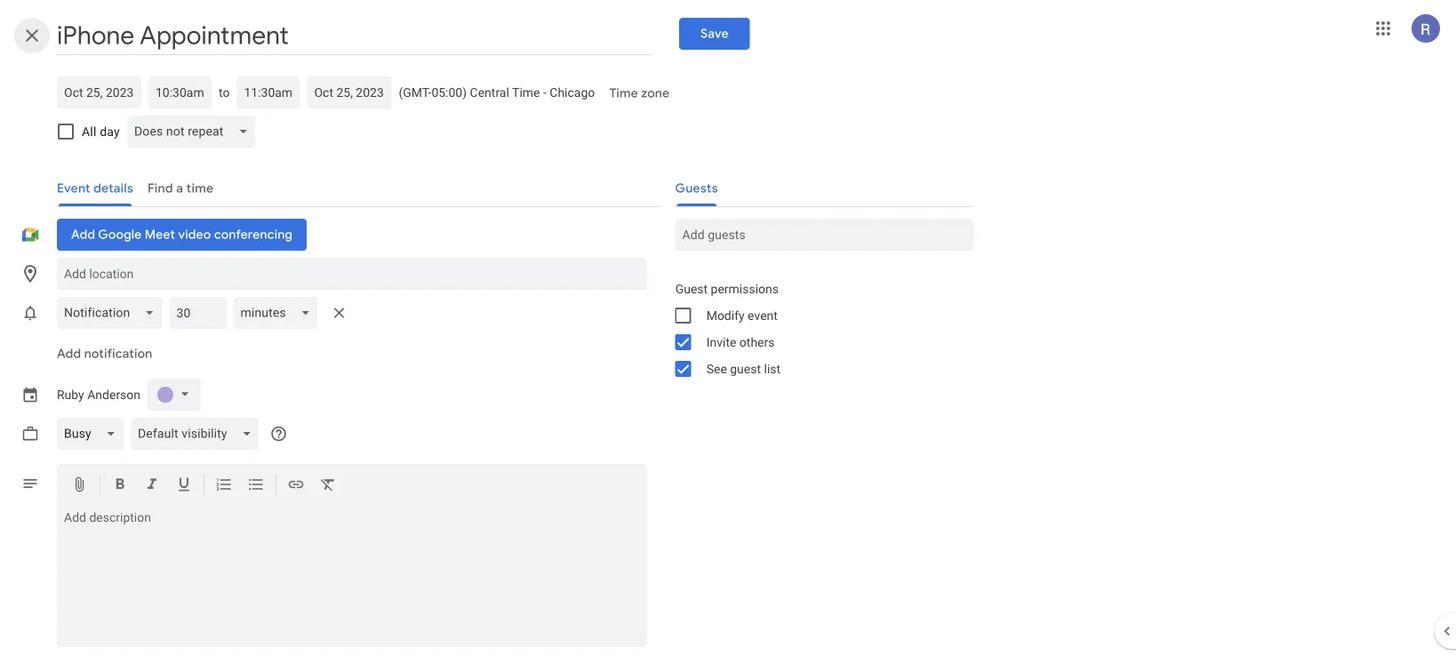 Task type: vqa. For each thing, say whether or not it's contained in the screenshot.
event
yes



Task type: describe. For each thing, give the bounding box(es) containing it.
save button
[[679, 18, 750, 50]]

event
[[748, 308, 778, 323]]

notification
[[84, 346, 152, 362]]

30 minutes before element
[[57, 293, 353, 332]]

others
[[739, 335, 775, 349]]

see guest list
[[706, 361, 781, 376]]

Start date text field
[[64, 82, 134, 103]]

italic image
[[143, 476, 161, 496]]

add notification button
[[50, 332, 159, 375]]

group containing guest permissions
[[661, 276, 974, 382]]

numbered list image
[[215, 476, 233, 496]]

guest
[[730, 361, 761, 376]]

modify
[[706, 308, 745, 323]]

05:00)
[[431, 85, 467, 100]]

list
[[764, 361, 781, 376]]

(gmt-
[[399, 85, 431, 100]]

save
[[701, 26, 729, 42]]

Guests text field
[[682, 219, 967, 251]]

chicago
[[550, 85, 595, 100]]

invite others
[[706, 335, 775, 349]]

time zone
[[609, 85, 669, 101]]

underline image
[[175, 476, 193, 496]]

bold image
[[111, 476, 129, 496]]

formatting options toolbar
[[57, 464, 647, 507]]

bulleted list image
[[247, 476, 265, 496]]

0 horizontal spatial time
[[512, 85, 540, 100]]



Task type: locate. For each thing, give the bounding box(es) containing it.
all
[[82, 124, 96, 139]]

zone
[[641, 85, 669, 101]]

time inside button
[[609, 85, 638, 101]]

Minutes in advance for notification number field
[[176, 297, 219, 329]]

time
[[512, 85, 540, 100], [609, 85, 638, 101]]

central
[[470, 85, 509, 100]]

permissions
[[711, 281, 779, 296]]

time left -
[[512, 85, 540, 100]]

anderson
[[87, 387, 140, 402]]

modify event
[[706, 308, 778, 323]]

see
[[706, 361, 727, 376]]

Start time text field
[[156, 82, 204, 103]]

End date text field
[[314, 82, 384, 103]]

Location text field
[[64, 258, 640, 290]]

add notification
[[57, 346, 152, 362]]

all day
[[82, 124, 120, 139]]

Title text field
[[57, 16, 651, 55]]

1 horizontal spatial time
[[609, 85, 638, 101]]

-
[[543, 85, 547, 100]]

insert link image
[[287, 476, 305, 496]]

time zone button
[[602, 77, 676, 109]]

invite
[[706, 335, 736, 349]]

None field
[[127, 116, 263, 148], [57, 297, 169, 329], [233, 297, 325, 329], [57, 418, 131, 450], [131, 418, 266, 450], [127, 116, 263, 148], [57, 297, 169, 329], [233, 297, 325, 329], [57, 418, 131, 450], [131, 418, 266, 450]]

group
[[661, 276, 974, 382]]

day
[[100, 124, 120, 139]]

ruby
[[57, 387, 84, 402]]

guest permissions
[[675, 281, 779, 296]]

remove formatting image
[[319, 476, 337, 496]]

Description text field
[[57, 510, 647, 644]]

ruby anderson
[[57, 387, 140, 402]]

to
[[219, 85, 230, 100]]

time left zone
[[609, 85, 638, 101]]

(gmt-05:00) central time - chicago
[[399, 85, 595, 100]]

End time text field
[[244, 82, 293, 103]]

add
[[57, 346, 81, 362]]

guest
[[675, 281, 708, 296]]



